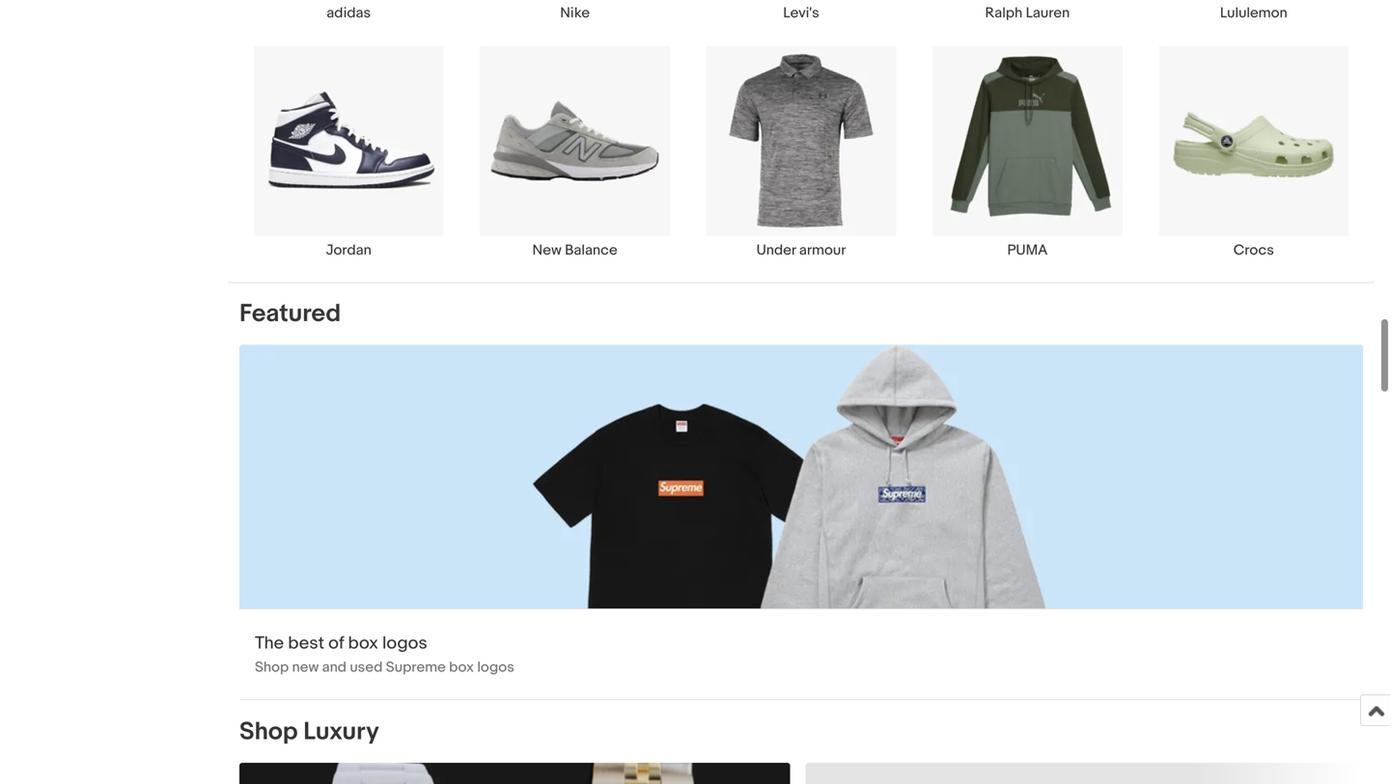 Task type: vqa. For each thing, say whether or not it's contained in the screenshot.
THE "ADIDAS" link
yes



Task type: describe. For each thing, give the bounding box(es) containing it.
levi's link
[[688, 0, 915, 22]]

list containing adidas
[[228, 0, 1375, 282]]

1 vertical spatial logos
[[477, 659, 514, 677]]

new balance
[[532, 242, 618, 259]]

supreme
[[386, 659, 446, 677]]

lauren
[[1026, 4, 1070, 22]]

crocs link
[[1141, 45, 1367, 259]]

under armour link
[[688, 45, 915, 259]]

ralph lauren
[[985, 4, 1070, 22]]

armour
[[799, 242, 846, 259]]

featured
[[239, 299, 341, 329]]

luxury
[[303, 718, 379, 748]]

the best of box logos shop new and used supreme box logos
[[255, 633, 514, 677]]

adidas link
[[236, 0, 462, 22]]

crocs
[[1234, 242, 1274, 259]]

nike link
[[462, 0, 688, 22]]

new balance link
[[462, 45, 688, 259]]

adidas
[[327, 4, 371, 22]]

shop inside the best of box logos shop new and used supreme box logos
[[255, 659, 289, 677]]

jordan link
[[236, 45, 462, 259]]

0 horizontal spatial box
[[348, 633, 378, 655]]

best
[[288, 633, 324, 655]]

under
[[757, 242, 796, 259]]



Task type: locate. For each thing, give the bounding box(es) containing it.
puma
[[1007, 242, 1048, 259]]

box
[[348, 633, 378, 655], [449, 659, 474, 677]]

of
[[328, 633, 344, 655]]

levi's
[[783, 4, 819, 22]]

lululemon
[[1220, 4, 1288, 22]]

1 vertical spatial shop
[[239, 718, 298, 748]]

puma link
[[915, 45, 1141, 259]]

logos up supreme
[[382, 633, 427, 655]]

0 vertical spatial shop
[[255, 659, 289, 677]]

logos right supreme
[[477, 659, 514, 677]]

the
[[255, 633, 284, 655]]

0 vertical spatial logos
[[382, 633, 427, 655]]

used
[[350, 659, 383, 677]]

shop down the
[[255, 659, 289, 677]]

and
[[322, 659, 347, 677]]

list
[[228, 0, 1375, 282]]

None text field
[[239, 345, 1363, 700], [806, 764, 1356, 785], [239, 345, 1363, 700], [806, 764, 1356, 785]]

ralph lauren link
[[915, 0, 1141, 22]]

new
[[532, 242, 562, 259]]

under armour
[[757, 242, 846, 259]]

None text field
[[239, 764, 790, 785]]

box up used
[[348, 633, 378, 655]]

ralph
[[985, 4, 1023, 22]]

1 vertical spatial box
[[449, 659, 474, 677]]

jordan
[[326, 242, 372, 259]]

new
[[292, 659, 319, 677]]

0 vertical spatial box
[[348, 633, 378, 655]]

0 horizontal spatial logos
[[382, 633, 427, 655]]

nike
[[560, 4, 590, 22]]

box right supreme
[[449, 659, 474, 677]]

1 horizontal spatial box
[[449, 659, 474, 677]]

shop left luxury
[[239, 718, 298, 748]]

shop
[[255, 659, 289, 677], [239, 718, 298, 748]]

logos
[[382, 633, 427, 655], [477, 659, 514, 677]]

shop luxury
[[239, 718, 379, 748]]

lululemon link
[[1141, 0, 1367, 22]]

balance
[[565, 242, 618, 259]]

1 horizontal spatial logos
[[477, 659, 514, 677]]



